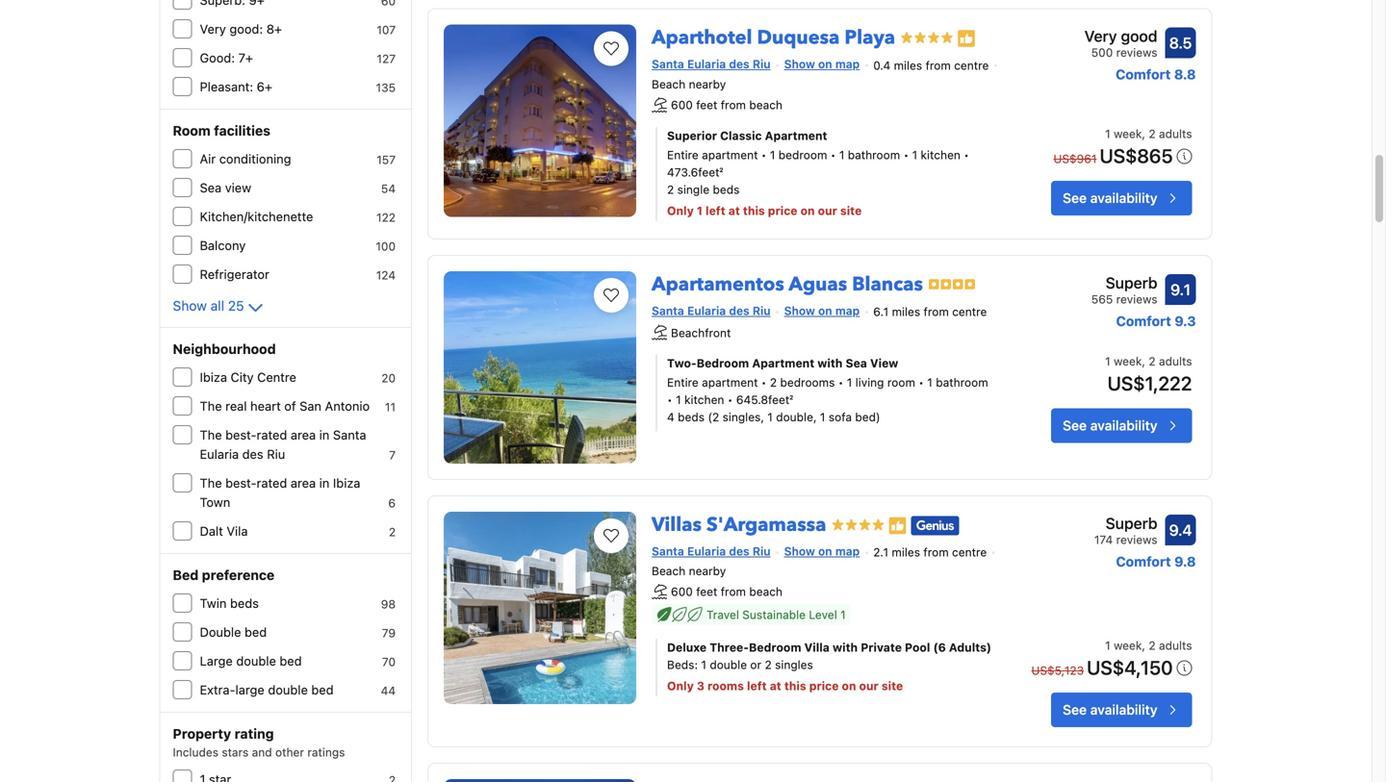 Task type: vqa. For each thing, say whether or not it's contained in the screenshot.


Task type: describe. For each thing, give the bounding box(es) containing it.
superior
[[667, 129, 717, 142]]

79
[[382, 627, 396, 640]]

, for aparthotel duquesa playa
[[1142, 127, 1146, 140]]

2.1 miles from centre beach nearby
[[652, 546, 987, 578]]

good: 7+
[[200, 51, 253, 65]]

bed)
[[855, 411, 880, 424]]

real
[[225, 399, 247, 414]]

sustainable
[[743, 608, 806, 622]]

air conditioning
[[200, 152, 291, 166]]

deluxe three-bedroom villa with private pool (6 adults) beds: 1 double or 2 singles only 3 rooms left at this price on our site
[[667, 641, 992, 693]]

double right large
[[268, 683, 308, 698]]

dalt vila
[[200, 524, 248, 539]]

balcony
[[200, 238, 246, 253]]

view
[[225, 181, 251, 195]]

adults)
[[949, 641, 992, 655]]

show for aparthotel duquesa playa
[[784, 57, 815, 71]]

see availability for playa
[[1063, 190, 1158, 206]]

map for playa
[[836, 57, 860, 71]]

extra-
[[200, 683, 235, 698]]

0.4 miles from centre beach nearby
[[652, 59, 989, 91]]

playa
[[845, 25, 895, 51]]

rated for eularia
[[257, 428, 287, 442]]

map for blancas
[[836, 304, 860, 317]]

4
[[667, 411, 675, 424]]

with inside deluxe three-bedroom villa with private pool (6 adults) beds: 1 double or 2 singles only 3 rooms left at this price on our site
[[833, 641, 858, 655]]

double inside deluxe three-bedroom villa with private pool (6 adults) beds: 1 double or 2 singles only 3 rooms left at this price on our site
[[710, 658, 747, 672]]

includes
[[173, 746, 219, 760]]

from up "travel"
[[721, 585, 746, 599]]

singles
[[775, 658, 813, 672]]

9.3
[[1175, 313, 1196, 329]]

beachfront
[[671, 326, 731, 339]]

san
[[300, 399, 322, 414]]

villas s'argamassa
[[652, 512, 826, 538]]

2 vertical spatial beds
[[230, 596, 259, 611]]

blancas
[[852, 271, 923, 298]]

refrigerator
[[200, 267, 269, 282]]

deluxe three-bedroom villa with private pool (6 adults) link
[[667, 639, 993, 657]]

aparthotel
[[652, 25, 752, 51]]

very for good
[[1085, 27, 1117, 45]]

3 see from the top
[[1063, 702, 1087, 718]]

0 vertical spatial this property is part of our preferred partner programme. it is committed to providing commendable service and good value. it will pay us a higher commission if you make a booking. image
[[957, 29, 976, 48]]

heart
[[250, 399, 281, 414]]

or
[[750, 658, 762, 672]]

aparthotel duquesa playa
[[652, 25, 895, 51]]

show for apartamentos aguas blancas
[[784, 304, 815, 317]]

twin beds
[[200, 596, 259, 611]]

superb 565 reviews
[[1092, 274, 1158, 306]]

double
[[200, 625, 241, 640]]

us$1,222
[[1108, 372, 1192, 395]]

week inside 1 week , 2 adults us$1,222
[[1114, 355, 1142, 368]]

good:
[[200, 51, 235, 65]]

107
[[377, 23, 396, 37]]

santa eularia des riu for apartamentos
[[652, 304, 771, 317]]

54
[[381, 182, 396, 195]]

1 week , 2 adults for villas s'argamassa
[[1105, 639, 1192, 653]]

our inside superior classic apartment entire apartment • 1 bedroom • 1 bathroom • 1 kitchen • 473.6feet² 2 single beds only 1 left at this price on our site
[[818, 204, 837, 217]]

bathroom inside two-bedroom apartment with sea view entire apartment • 2 bedrooms • 1 living room • 1 bathroom • 1 kitchen • 645.8feet² 4 beds (2 singles, 1 double, 1 sofa bed)
[[936, 376, 988, 390]]

bathroom inside superior classic apartment entire apartment • 1 bedroom • 1 bathroom • 1 kitchen • 473.6feet² 2 single beds only 1 left at this price on our site
[[848, 148, 900, 162]]

, for villas s'argamassa
[[1142, 639, 1146, 653]]

best- for town
[[225, 476, 257, 491]]

apartamentos aguas blancas link
[[652, 264, 923, 298]]

600 feet from beach for villas
[[671, 585, 783, 599]]

santa for villas s'argamassa
[[652, 545, 684, 558]]

1 vertical spatial centre
[[952, 305, 987, 319]]

room facilities
[[173, 123, 271, 139]]

miles for aparthotel duquesa playa
[[894, 59, 923, 72]]

beach for duquesa
[[749, 98, 783, 111]]

duquesa
[[757, 25, 840, 51]]

8+
[[266, 22, 282, 36]]

des for apartamentos
[[729, 304, 750, 317]]

0 horizontal spatial ibiza
[[200, 370, 227, 385]]

rooms
[[708, 680, 744, 693]]

large double bed
[[200, 654, 302, 669]]

santa for aparthotel duquesa playa
[[652, 57, 684, 71]]

price inside superior classic apartment entire apartment • 1 bedroom • 1 bathroom • 1 kitchen • 473.6feet² 2 single beds only 1 left at this price on our site
[[768, 204, 798, 217]]

apartment for duquesa
[[765, 129, 827, 142]]

apartment for aguas
[[752, 357, 815, 370]]

villas
[[652, 512, 702, 538]]

apartamentos aguas blancas image
[[444, 271, 636, 464]]

, inside 1 week , 2 adults us$1,222
[[1142, 355, 1146, 368]]

3 see availability from the top
[[1063, 702, 1158, 718]]

see availability for blancas
[[1063, 418, 1158, 434]]

comfort 9.3
[[1116, 313, 1196, 329]]

apartamentos aguas blancas
[[652, 271, 923, 298]]

at inside superior classic apartment entire apartment • 1 bedroom • 1 bathroom • 1 kitchen • 473.6feet² 2 single beds only 1 left at this price on our site
[[729, 204, 740, 217]]

best- for eularia
[[225, 428, 257, 442]]

very good: 8+
[[200, 22, 282, 36]]

3 comfort from the top
[[1116, 554, 1171, 570]]

2 inside 1 week , 2 adults us$1,222
[[1149, 355, 1156, 368]]

3 see availability link from the top
[[1051, 693, 1192, 728]]

two-bedroom apartment with sea view link
[[667, 355, 993, 372]]

area for ibiza
[[291, 476, 316, 491]]

show for villas s'argamassa
[[784, 545, 815, 558]]

santa for apartamentos aguas blancas
[[652, 304, 684, 317]]

44
[[381, 685, 396, 698]]

1 vertical spatial bed
[[280, 654, 302, 669]]

scored 9.1 element
[[1165, 274, 1196, 305]]

site inside deluxe three-bedroom villa with private pool (6 adults) beds: 1 double or 2 singles only 3 rooms left at this price on our site
[[882, 680, 903, 693]]

with inside two-bedroom apartment with sea view entire apartment • 2 bedrooms • 1 living room • 1 bathroom • 1 kitchen • 645.8feet² 4 beds (2 singles, 1 double, 1 sofa bed)
[[818, 357, 843, 370]]

superior classic apartment entire apartment • 1 bedroom • 1 bathroom • 1 kitchen • 473.6feet² 2 single beds only 1 left at this price on our site
[[667, 129, 969, 217]]

double up large
[[236, 654, 276, 669]]

double bed
[[200, 625, 267, 640]]

1 horizontal spatial this property is part of our preferred partner programme. it is committed to providing commendable service and good value. it will pay us a higher commission if you make a booking. image
[[957, 29, 976, 48]]

centre for aparthotel duquesa playa
[[954, 59, 989, 72]]

living
[[856, 376, 884, 390]]

the for the real heart of san antonio
[[200, 399, 222, 414]]

reviews for villas s'argamassa
[[1116, 533, 1158, 547]]

two-bedroom apartment with sea view entire apartment • 2 bedrooms • 1 living room • 1 bathroom • 1 kitchen • 645.8feet² 4 beds (2 singles, 1 double, 1 sofa bed)
[[667, 357, 988, 424]]

2 up "us$4,150"
[[1149, 639, 1156, 653]]

extra-large double bed
[[200, 683, 334, 698]]

0 vertical spatial sea
[[200, 181, 222, 195]]

feet for aparthotel
[[696, 98, 718, 111]]

11
[[385, 401, 396, 414]]

des for aparthotel
[[729, 57, 750, 71]]

city
[[231, 370, 254, 385]]

superb for apartamentos aguas blancas
[[1106, 274, 1158, 292]]

2 inside superior classic apartment entire apartment • 1 bedroom • 1 bathroom • 1 kitchen • 473.6feet² 2 single beds only 1 left at this price on our site
[[667, 183, 674, 196]]

(6
[[933, 641, 946, 655]]

in for ibiza
[[319, 476, 330, 491]]

neighbourhood
[[173, 341, 276, 357]]

three-
[[710, 641, 749, 655]]

rated for town
[[257, 476, 287, 491]]

see for playa
[[1063, 190, 1087, 206]]

riu inside the best-rated area in santa eularia des riu
[[267, 447, 285, 462]]

show on map for s'argamassa
[[784, 545, 860, 558]]

all
[[211, 298, 224, 314]]

superb for villas s'argamassa
[[1106, 514, 1158, 533]]

2 inside two-bedroom apartment with sea view entire apartment • 2 bedrooms • 1 living room • 1 bathroom • 1 kitchen • 645.8feet² 4 beds (2 singles, 1 double, 1 sofa bed)
[[770, 376, 777, 390]]

town
[[200, 495, 230, 510]]

santa inside the best-rated area in santa eularia des riu
[[333, 428, 366, 442]]

on for s'argamassa
[[818, 545, 832, 558]]

adults for villas s'argamassa
[[1159, 639, 1192, 653]]

riu for villas
[[753, 545, 771, 558]]

show all 25
[[173, 298, 244, 314]]

good:
[[230, 22, 263, 36]]

scored 8.5 element
[[1165, 28, 1196, 58]]

entire inside superior classic apartment entire apartment • 1 bedroom • 1 bathroom • 1 kitchen • 473.6feet² 2 single beds only 1 left at this price on our site
[[667, 148, 699, 162]]

adults for aparthotel duquesa playa
[[1159, 127, 1192, 140]]

stars
[[222, 746, 249, 760]]

(2
[[708, 411, 719, 424]]

1 vertical spatial miles
[[892, 305, 921, 319]]

sea inside two-bedroom apartment with sea view entire apartment • 2 bedrooms • 1 living room • 1 bathroom • 1 kitchen • 645.8feet² 4 beds (2 singles, 1 double, 1 sofa bed)
[[846, 357, 867, 370]]

superb element for villas s'argamassa
[[1095, 512, 1158, 535]]

bed
[[173, 568, 199, 583]]

double,
[[776, 411, 817, 424]]

the for the best-rated area in ibiza town
[[200, 476, 222, 491]]

1 week , 2 adults for aparthotel duquesa playa
[[1105, 127, 1192, 140]]

feet for villas
[[696, 585, 718, 599]]

miles for villas s'argamassa
[[892, 546, 920, 559]]

entire inside two-bedroom apartment with sea view entire apartment • 2 bedrooms • 1 living room • 1 bathroom • 1 kitchen • 645.8feet² 4 beds (2 singles, 1 double, 1 sofa bed)
[[667, 376, 699, 390]]

good
[[1121, 27, 1158, 45]]

single
[[677, 183, 710, 196]]

antonio
[[325, 399, 370, 414]]

vila
[[227, 524, 248, 539]]

singles,
[[723, 411, 764, 424]]

only inside deluxe three-bedroom villa with private pool (6 adults) beds: 1 double or 2 singles only 3 rooms left at this price on our site
[[667, 680, 694, 693]]

villas s'argamassa link
[[652, 504, 826, 538]]

ibiza inside the best-rated area in ibiza town
[[333, 476, 360, 491]]

week for aparthotel duquesa playa
[[1114, 127, 1142, 140]]

see availability link for playa
[[1051, 181, 1192, 215]]

1 week , 2 adults us$1,222
[[1105, 355, 1192, 395]]

left inside superior classic apartment entire apartment • 1 bedroom • 1 bathroom • 1 kitchen • 473.6feet² 2 single beds only 1 left at this price on our site
[[706, 204, 726, 217]]

3 availability from the top
[[1091, 702, 1158, 718]]

2 down '6'
[[389, 526, 396, 539]]

des inside the best-rated area in santa eularia des riu
[[242, 447, 263, 462]]

s'argamassa
[[707, 512, 826, 538]]

twin
[[200, 596, 227, 611]]

bedroom
[[779, 148, 827, 162]]

kitchen inside two-bedroom apartment with sea view entire apartment • 2 bedrooms • 1 living room • 1 bathroom • 1 kitchen • 645.8feet² 4 beds (2 singles, 1 double, 1 sofa bed)
[[685, 393, 724, 407]]

bedroom inside two-bedroom apartment with sea view entire apartment • 2 bedrooms • 1 living room • 1 bathroom • 1 kitchen • 645.8feet² 4 beds (2 singles, 1 double, 1 sofa bed)
[[697, 357, 749, 370]]

aparthotel duquesa playa image
[[444, 25, 636, 217]]

3 map from the top
[[836, 545, 860, 558]]

2 inside deluxe three-bedroom villa with private pool (6 adults) beds: 1 double or 2 singles only 3 rooms left at this price on our site
[[765, 658, 772, 672]]

pleasant: 6+
[[200, 79, 272, 94]]



Task type: locate. For each thing, give the bounding box(es) containing it.
feet up the superior
[[696, 98, 718, 111]]

2 1 week , 2 adults from the top
[[1105, 639, 1192, 653]]

600 for villas
[[671, 585, 693, 599]]

2 week from the top
[[1114, 355, 1142, 368]]

7
[[389, 449, 396, 462]]

comfort 8.8
[[1116, 67, 1196, 82]]

this
[[743, 204, 765, 217], [785, 680, 806, 693]]

2 600 from the top
[[671, 585, 693, 599]]

see availability down us$865
[[1063, 190, 1158, 206]]

price inside deluxe three-bedroom villa with private pool (6 adults) beds: 1 double or 2 singles only 3 rooms left at this price on our site
[[809, 680, 839, 693]]

0 vertical spatial centre
[[954, 59, 989, 72]]

3 santa eularia des riu from the top
[[652, 545, 771, 558]]

2 vertical spatial ,
[[1142, 639, 1146, 653]]

1 vertical spatial availability
[[1091, 418, 1158, 434]]

beds:
[[667, 658, 698, 672]]

santa eularia des riu down villas s'argamassa
[[652, 545, 771, 558]]

1 inside 1 week , 2 adults us$1,222
[[1105, 355, 1111, 368]]

600 feet from beach
[[671, 98, 783, 111], [671, 585, 783, 599]]

very good element
[[1085, 25, 1158, 48]]

superb element
[[1092, 271, 1158, 294], [1095, 512, 1158, 535]]

0 vertical spatial feet
[[696, 98, 718, 111]]

in for santa
[[319, 428, 330, 442]]

reviews up 'comfort 9.8'
[[1116, 533, 1158, 547]]

1 see availability from the top
[[1063, 190, 1158, 206]]

from up 'classic'
[[721, 98, 746, 111]]

1 inside deluxe three-bedroom villa with private pool (6 adults) beds: 1 double or 2 singles only 3 rooms left at this price on our site
[[701, 658, 707, 672]]

double down three-
[[710, 658, 747, 672]]

superb
[[1106, 274, 1158, 292], [1106, 514, 1158, 533]]

site down 'private'
[[882, 680, 903, 693]]

site down superior classic apartment link
[[840, 204, 862, 217]]

2 rated from the top
[[257, 476, 287, 491]]

6+
[[257, 79, 272, 94]]

villa
[[805, 641, 830, 655]]

show all 25 button
[[173, 297, 267, 320]]

1 vertical spatial left
[[747, 680, 767, 693]]

0 vertical spatial price
[[768, 204, 798, 217]]

comfort down superb 174 reviews
[[1116, 554, 1171, 570]]

2 see availability from the top
[[1063, 418, 1158, 434]]

kitchen inside superior classic apartment entire apartment • 1 bedroom • 1 bathroom • 1 kitchen • 473.6feet² 2 single beds only 1 left at this price on our site
[[921, 148, 961, 162]]

beds
[[713, 183, 740, 196], [678, 411, 705, 424], [230, 596, 259, 611]]

1 nearby from the top
[[689, 77, 726, 91]]

2 nearby from the top
[[689, 565, 726, 578]]

superb inside 'superb 565 reviews'
[[1106, 274, 1158, 292]]

left down single
[[706, 204, 726, 217]]

rated inside the best-rated area in ibiza town
[[257, 476, 287, 491]]

on left '2.1'
[[818, 545, 832, 558]]

apartment
[[702, 148, 758, 162], [702, 376, 758, 390]]

centre inside 0.4 miles from centre beach nearby
[[954, 59, 989, 72]]

the inside the best-rated area in ibiza town
[[200, 476, 222, 491]]

135
[[376, 81, 396, 94]]

availability for blancas
[[1091, 418, 1158, 434]]

at inside deluxe three-bedroom villa with private pool (6 adults) beds: 1 double or 2 singles only 3 rooms left at this price on our site
[[770, 680, 782, 693]]

see availability link down us$865
[[1051, 181, 1192, 215]]

apartamentos
[[652, 271, 784, 298]]

2 up the us$1,222 on the right of page
[[1149, 355, 1156, 368]]

eularia
[[687, 57, 726, 71], [687, 304, 726, 317], [200, 447, 239, 462], [687, 545, 726, 558]]

1 600 feet from beach from the top
[[671, 98, 783, 111]]

miles inside 0.4 miles from centre beach nearby
[[894, 59, 923, 72]]

the inside the best-rated area in santa eularia des riu
[[200, 428, 222, 442]]

1 vertical spatial 1 week , 2 adults
[[1105, 639, 1192, 653]]

3 week from the top
[[1114, 639, 1142, 653]]

1 beach from the top
[[652, 77, 686, 91]]

bed up large double bed at the bottom left of the page
[[245, 625, 267, 640]]

1 vertical spatial reviews
[[1116, 292, 1158, 306]]

show down apartamentos aguas blancas
[[784, 304, 815, 317]]

villas s'argamassa image
[[444, 512, 636, 705]]

santa up beachfront on the top
[[652, 304, 684, 317]]

0 horizontal spatial price
[[768, 204, 798, 217]]

centre right 6.1
[[952, 305, 987, 319]]

area
[[291, 428, 316, 442], [291, 476, 316, 491]]

this inside superior classic apartment entire apartment • 1 bedroom • 1 bathroom • 1 kitchen • 473.6feet² 2 single beds only 1 left at this price on our site
[[743, 204, 765, 217]]

apartment inside two-bedroom apartment with sea view entire apartment • 2 bedrooms • 1 living room • 1 bathroom • 1 kitchen • 645.8feet² 4 beds (2 singles, 1 double, 1 sofa bed)
[[702, 376, 758, 390]]

1 vertical spatial adults
[[1159, 355, 1192, 368]]

2 beach from the top
[[749, 585, 783, 599]]

•
[[761, 148, 767, 162], [831, 148, 836, 162], [904, 148, 909, 162], [964, 148, 969, 162], [761, 376, 767, 390], [838, 376, 844, 390], [919, 376, 924, 390], [667, 393, 673, 407], [728, 393, 733, 407]]

two-
[[667, 357, 697, 370]]

riu for apartamentos
[[753, 304, 771, 317]]

nearby inside 2.1 miles from centre beach nearby
[[689, 565, 726, 578]]

1 vertical spatial price
[[809, 680, 839, 693]]

in
[[319, 428, 330, 442], [319, 476, 330, 491]]

100
[[376, 240, 396, 253]]

adults up the us$1,222 on the right of page
[[1159, 355, 1192, 368]]

eularia inside the best-rated area in santa eularia des riu
[[200, 447, 239, 462]]

sea view
[[200, 181, 251, 195]]

beach inside 2.1 miles from centre beach nearby
[[652, 565, 686, 578]]

this down singles
[[785, 680, 806, 693]]

ibiza down the best-rated area in santa eularia des riu
[[333, 476, 360, 491]]

room
[[173, 123, 211, 139]]

superb element for apartamentos aguas blancas
[[1092, 271, 1158, 294]]

nearby up "travel"
[[689, 565, 726, 578]]

1 vertical spatial apartment
[[702, 376, 758, 390]]

beach up the superior
[[652, 77, 686, 91]]

6.1 miles from centre
[[873, 305, 987, 319]]

0 horizontal spatial this
[[743, 204, 765, 217]]

in down the best-rated area in santa eularia des riu
[[319, 476, 330, 491]]

2 in from the top
[[319, 476, 330, 491]]

centre
[[257, 370, 296, 385]]

1 vertical spatial at
[[770, 680, 782, 693]]

0 vertical spatial superb
[[1106, 274, 1158, 292]]

on inside deluxe three-bedroom villa with private pool (6 adults) beds: 1 double or 2 singles only 3 rooms left at this price on our site
[[842, 680, 856, 693]]

0.4
[[873, 59, 891, 72]]

0 vertical spatial site
[[840, 204, 862, 217]]

2 vertical spatial adults
[[1159, 639, 1192, 653]]

des down the 'apartamentos'
[[729, 304, 750, 317]]

2 best- from the top
[[225, 476, 257, 491]]

eularia up beachfront on the top
[[687, 304, 726, 317]]

availability for playa
[[1091, 190, 1158, 206]]

nearby down aparthotel
[[689, 77, 726, 91]]

genius discounts available at this property. image
[[911, 516, 959, 536], [911, 516, 959, 536]]

1 vertical spatial apartment
[[752, 357, 815, 370]]

2 vertical spatial availability
[[1091, 702, 1158, 718]]

show inside dropdown button
[[173, 298, 207, 314]]

1 vertical spatial in
[[319, 476, 330, 491]]

0 horizontal spatial beds
[[230, 596, 259, 611]]

0 vertical spatial bathroom
[[848, 148, 900, 162]]

0 vertical spatial entire
[[667, 148, 699, 162]]

comfort for blancas
[[1116, 313, 1172, 329]]

private
[[861, 641, 902, 655]]

other
[[275, 746, 304, 760]]

very for good:
[[200, 22, 226, 36]]

1 beach from the top
[[749, 98, 783, 111]]

see availability link for blancas
[[1051, 409, 1192, 443]]

2 adults from the top
[[1159, 355, 1192, 368]]

98
[[381, 598, 396, 611]]

apartment inside superior classic apartment entire apartment • 1 bedroom • 1 bathroom • 1 kitchen • 473.6feet² 2 single beds only 1 left at this price on our site
[[702, 148, 758, 162]]

pleasant:
[[200, 79, 253, 94]]

adults up "us$4,150"
[[1159, 639, 1192, 653]]

scored 9.4 element
[[1165, 515, 1196, 546]]

this property is part of our preferred partner programme. it is committed to providing commendable service and good value. it will pay us a higher commission if you make a booking. image
[[957, 29, 976, 48], [888, 516, 907, 536]]

bed up the extra-large double bed
[[280, 654, 302, 669]]

very
[[200, 22, 226, 36], [1085, 27, 1117, 45]]

1 only from the top
[[667, 204, 694, 217]]

best- up town
[[225, 476, 257, 491]]

in inside the best-rated area in santa eularia des riu
[[319, 428, 330, 442]]

1 vertical spatial see availability
[[1063, 418, 1158, 434]]

1 map from the top
[[836, 57, 860, 71]]

1 horizontal spatial bathroom
[[936, 376, 988, 390]]

our down bedroom
[[818, 204, 837, 217]]

eularia down 'villas' on the bottom
[[687, 545, 726, 558]]

show down duquesa
[[784, 57, 815, 71]]

best- inside the best-rated area in santa eularia des riu
[[225, 428, 257, 442]]

miles right the 0.4
[[894, 59, 923, 72]]

0 horizontal spatial kitchen
[[685, 393, 724, 407]]

600 feet from beach up "travel"
[[671, 585, 783, 599]]

entire down two-
[[667, 376, 699, 390]]

0 vertical spatial this property is part of our preferred partner programme. it is committed to providing commendable service and good value. it will pay us a higher commission if you make a booking. image
[[957, 29, 976, 48]]

124
[[376, 269, 396, 282]]

in inside the best-rated area in ibiza town
[[319, 476, 330, 491]]

0 vertical spatial apartment
[[702, 148, 758, 162]]

beach
[[652, 77, 686, 91], [652, 565, 686, 578]]

0 horizontal spatial site
[[840, 204, 862, 217]]

aparthotel duquesa playa link
[[652, 17, 895, 51]]

beach for aparthotel duquesa playa
[[652, 77, 686, 91]]

bedroom inside deluxe three-bedroom villa with private pool (6 adults) beds: 1 double or 2 singles only 3 rooms left at this price on our site
[[749, 641, 802, 655]]

1 1 week , 2 adults from the top
[[1105, 127, 1192, 140]]

bed up the ratings
[[311, 683, 334, 698]]

2 vertical spatial week
[[1114, 639, 1142, 653]]

centre inside 2.1 miles from centre beach nearby
[[952, 546, 987, 559]]

very up good:
[[200, 22, 226, 36]]

2 vertical spatial bed
[[311, 683, 334, 698]]

bedroom up singles
[[749, 641, 802, 655]]

only left 3
[[667, 680, 694, 693]]

dalt
[[200, 524, 223, 539]]

availability down "us$4,150"
[[1091, 702, 1158, 718]]

best- inside the best-rated area in ibiza town
[[225, 476, 257, 491]]

2 600 feet from beach from the top
[[671, 585, 783, 599]]

the for the best-rated area in santa eularia des riu
[[200, 428, 222, 442]]

nearby
[[689, 77, 726, 91], [689, 565, 726, 578]]

1 week , 2 adults up "us$4,150"
[[1105, 639, 1192, 653]]

apartment inside superior classic apartment entire apartment • 1 bedroom • 1 bathroom • 1 kitchen • 473.6feet² 2 single beds only 1 left at this price on our site
[[765, 129, 827, 142]]

show down s'argamassa
[[784, 545, 815, 558]]

0 vertical spatial see
[[1063, 190, 1087, 206]]

2 vertical spatial see
[[1063, 702, 1087, 718]]

2 area from the top
[[291, 476, 316, 491]]

beach for s'argamassa
[[749, 585, 783, 599]]

on down bedroom
[[801, 204, 815, 217]]

1 reviews from the top
[[1116, 46, 1158, 59]]

view
[[870, 357, 899, 370]]

2 reviews from the top
[[1116, 292, 1158, 306]]

bedroom
[[697, 357, 749, 370], [749, 641, 802, 655]]

show on map for duquesa
[[784, 57, 860, 71]]

1 feet from the top
[[696, 98, 718, 111]]

25
[[228, 298, 244, 314]]

santa down antonio
[[333, 428, 366, 442]]

1 availability from the top
[[1091, 190, 1158, 206]]

600 feet from beach up 'classic'
[[671, 98, 783, 111]]

0 vertical spatial best-
[[225, 428, 257, 442]]

at down singles
[[770, 680, 782, 693]]

bathroom right room
[[936, 376, 988, 390]]

price down singles
[[809, 680, 839, 693]]

see availability down the us$1,222 on the right of page
[[1063, 418, 1158, 434]]

week up "us$4,150"
[[1114, 639, 1142, 653]]

apartment up bedroom
[[765, 129, 827, 142]]

week up the us$1,222 on the right of page
[[1114, 355, 1142, 368]]

large
[[200, 654, 233, 669]]

week up us$865
[[1114, 127, 1142, 140]]

centre for villas s'argamassa
[[952, 546, 987, 559]]

reviews inside superb 174 reviews
[[1116, 533, 1158, 547]]

2 comfort from the top
[[1116, 313, 1172, 329]]

on down aguas
[[818, 304, 832, 317]]

1
[[1105, 127, 1111, 140], [770, 148, 775, 162], [839, 148, 845, 162], [912, 148, 918, 162], [697, 204, 703, 217], [1105, 355, 1111, 368], [847, 376, 852, 390], [927, 376, 933, 390], [676, 393, 681, 407], [768, 411, 773, 424], [820, 411, 826, 424], [841, 608, 846, 622], [1105, 639, 1111, 653], [701, 658, 707, 672]]

in down san
[[319, 428, 330, 442]]

area inside the best-rated area in santa eularia des riu
[[291, 428, 316, 442]]

2 vertical spatial map
[[836, 545, 860, 558]]

1 adults from the top
[[1159, 127, 1192, 140]]

1 vertical spatial bathroom
[[936, 376, 988, 390]]

122
[[376, 211, 396, 224]]

beach inside 0.4 miles from centre beach nearby
[[652, 77, 686, 91]]

0 vertical spatial apartment
[[765, 129, 827, 142]]

see availability link
[[1051, 181, 1192, 215], [1051, 409, 1192, 443], [1051, 693, 1192, 728]]

1 horizontal spatial beds
[[678, 411, 705, 424]]

des for villas
[[729, 545, 750, 558]]

our inside deluxe three-bedroom villa with private pool (6 adults) beds: 1 double or 2 singles only 3 rooms left at this price on our site
[[859, 680, 879, 693]]

1 best- from the top
[[225, 428, 257, 442]]

classic
[[720, 129, 762, 142]]

large
[[235, 683, 265, 698]]

superb element up comfort 9.3
[[1092, 271, 1158, 294]]

2 up us$865
[[1149, 127, 1156, 140]]

ibiza
[[200, 370, 227, 385], [333, 476, 360, 491]]

beach up 'classic'
[[749, 98, 783, 111]]

3 the from the top
[[200, 476, 222, 491]]

, up "us$4,150"
[[1142, 639, 1146, 653]]

6
[[388, 497, 396, 510]]

1 vertical spatial comfort
[[1116, 313, 1172, 329]]

0 vertical spatial map
[[836, 57, 860, 71]]

1 horizontal spatial at
[[770, 680, 782, 693]]

beds down preference
[[230, 596, 259, 611]]

on for duquesa
[[818, 57, 832, 71]]

,
[[1142, 127, 1146, 140], [1142, 355, 1146, 368], [1142, 639, 1146, 653]]

2 horizontal spatial bed
[[311, 683, 334, 698]]

1 week , 2 adults
[[1105, 127, 1192, 140], [1105, 639, 1192, 653]]

0 vertical spatial area
[[291, 428, 316, 442]]

level
[[809, 608, 837, 622]]

0 vertical spatial comfort
[[1116, 67, 1171, 82]]

1 vertical spatial map
[[836, 304, 860, 317]]

1 vertical spatial 600
[[671, 585, 693, 599]]

show on map left '2.1'
[[784, 545, 860, 558]]

eularia down aparthotel
[[687, 57, 726, 71]]

at down 'classic'
[[729, 204, 740, 217]]

feet
[[696, 98, 718, 111], [696, 585, 718, 599]]

centre right '2.1'
[[952, 546, 987, 559]]

1 vertical spatial beach
[[652, 565, 686, 578]]

from
[[926, 59, 951, 72], [721, 98, 746, 111], [924, 305, 949, 319], [924, 546, 949, 559], [721, 585, 746, 599]]

week for villas s'argamassa
[[1114, 639, 1142, 653]]

santa down 'villas' on the bottom
[[652, 545, 684, 558]]

bedroom down beachfront on the top
[[697, 357, 749, 370]]

1 vertical spatial only
[[667, 680, 694, 693]]

2 vertical spatial see availability link
[[1051, 693, 1192, 728]]

3 adults from the top
[[1159, 639, 1192, 653]]

reviews for apartamentos aguas blancas
[[1116, 292, 1158, 306]]

2 availability from the top
[[1091, 418, 1158, 434]]

2 vertical spatial comfort
[[1116, 554, 1171, 570]]

eularia for apartamentos
[[687, 304, 726, 317]]

2 show on map from the top
[[784, 304, 860, 317]]

1 horizontal spatial very
[[1085, 27, 1117, 45]]

eularia for villas
[[687, 545, 726, 558]]

comfort for playa
[[1116, 67, 1171, 82]]

rated inside the best-rated area in santa eularia des riu
[[257, 428, 287, 442]]

left down or
[[747, 680, 767, 693]]

0 vertical spatial bedroom
[[697, 357, 749, 370]]

left inside deluxe three-bedroom villa with private pool (6 adults) beds: 1 double or 2 singles only 3 rooms left at this price on our site
[[747, 680, 767, 693]]

1 see availability link from the top
[[1051, 181, 1192, 215]]

show on map for aguas
[[784, 304, 860, 317]]

1 week from the top
[[1114, 127, 1142, 140]]

127
[[377, 52, 396, 65]]

0 vertical spatial with
[[818, 357, 843, 370]]

deluxe
[[667, 641, 707, 655]]

2 feet from the top
[[696, 585, 718, 599]]

area inside the best-rated area in ibiza town
[[291, 476, 316, 491]]

beds inside superior classic apartment entire apartment • 1 bedroom • 1 bathroom • 1 kitchen • 473.6feet² 2 single beds only 1 left at this price on our site
[[713, 183, 740, 196]]

2 only from the top
[[667, 680, 694, 693]]

beach up sustainable
[[749, 585, 783, 599]]

riu
[[753, 57, 771, 71], [753, 304, 771, 317], [267, 447, 285, 462], [753, 545, 771, 558]]

0 vertical spatial show on map
[[784, 57, 860, 71]]

superb element up 'comfort 9.8'
[[1095, 512, 1158, 535]]

feet up "travel"
[[696, 585, 718, 599]]

3 , from the top
[[1142, 639, 1146, 653]]

0 vertical spatial in
[[319, 428, 330, 442]]

0 vertical spatial adults
[[1159, 127, 1192, 140]]

map left the 0.4
[[836, 57, 860, 71]]

1 rated from the top
[[257, 428, 287, 442]]

1 , from the top
[[1142, 127, 1146, 140]]

1 superb from the top
[[1106, 274, 1158, 292]]

2 beach from the top
[[652, 565, 686, 578]]

the best-rated area in santa eularia des riu
[[200, 428, 366, 462]]

2 superb from the top
[[1106, 514, 1158, 533]]

1 vertical spatial nearby
[[689, 565, 726, 578]]

on inside superior classic apartment entire apartment • 1 bedroom • 1 bathroom • 1 kitchen • 473.6feet² 2 single beds only 1 left at this price on our site
[[801, 204, 815, 217]]

1 entire from the top
[[667, 148, 699, 162]]

0 vertical spatial reviews
[[1116, 46, 1158, 59]]

1 vertical spatial week
[[1114, 355, 1142, 368]]

pool
[[905, 641, 930, 655]]

availability down us$865
[[1091, 190, 1158, 206]]

1 vertical spatial beds
[[678, 411, 705, 424]]

2.1
[[873, 546, 889, 559]]

air
[[200, 152, 216, 166]]

superior classic apartment link
[[667, 127, 993, 144]]

1 horizontal spatial our
[[859, 680, 879, 693]]

2 entire from the top
[[667, 376, 699, 390]]

see availability link down the us$1,222 on the right of page
[[1051, 409, 1192, 443]]

des up the best-rated area in ibiza town
[[242, 447, 263, 462]]

0 horizontal spatial very
[[200, 22, 226, 36]]

2 see availability link from the top
[[1051, 409, 1192, 443]]

eularia for aparthotel
[[687, 57, 726, 71]]

with right villa
[[833, 641, 858, 655]]

nearby for villas
[[689, 565, 726, 578]]

0 vertical spatial santa eularia des riu
[[652, 57, 771, 71]]

superb inside superb 174 reviews
[[1106, 514, 1158, 533]]

adults inside 1 week , 2 adults us$1,222
[[1159, 355, 1192, 368]]

1 600 from the top
[[671, 98, 693, 111]]

0 vertical spatial bed
[[245, 625, 267, 640]]

miles inside 2.1 miles from centre beach nearby
[[892, 546, 920, 559]]

2 apartment from the top
[[702, 376, 758, 390]]

1 horizontal spatial left
[[747, 680, 767, 693]]

from inside 0.4 miles from centre beach nearby
[[926, 59, 951, 72]]

superb up 174
[[1106, 514, 1158, 533]]

comfort
[[1116, 67, 1171, 82], [1116, 313, 1172, 329], [1116, 554, 1171, 570]]

entire up 473.6feet²
[[667, 148, 699, 162]]

santa eularia des riu for aparthotel
[[652, 57, 771, 71]]

apartment inside two-bedroom apartment with sea view entire apartment • 2 bedrooms • 1 living room • 1 bathroom • 1 kitchen • 645.8feet² 4 beds (2 singles, 1 double, 1 sofa bed)
[[752, 357, 815, 370]]

2 vertical spatial see availability
[[1063, 702, 1158, 718]]

aguas
[[789, 271, 847, 298]]

0 vertical spatial kitchen
[[921, 148, 961, 162]]

9.4
[[1169, 521, 1192, 539]]

3 reviews from the top
[[1116, 533, 1158, 547]]

, up the us$1,222 on the right of page
[[1142, 355, 1146, 368]]

beach down 'villas' on the bottom
[[652, 565, 686, 578]]

very inside very good 500 reviews
[[1085, 27, 1117, 45]]

on for aguas
[[818, 304, 832, 317]]

0 vertical spatial only
[[667, 204, 694, 217]]

nearby for aparthotel
[[689, 77, 726, 91]]

3 show on map from the top
[[784, 545, 860, 558]]

site inside superior classic apartment entire apartment • 1 bedroom • 1 bathroom • 1 kitchen • 473.6feet² 2 single beds only 1 left at this price on our site
[[840, 204, 862, 217]]

riu down aparthotel duquesa playa
[[753, 57, 771, 71]]

2 vertical spatial miles
[[892, 546, 920, 559]]

this property is part of our preferred partner programme. it is committed to providing commendable service and good value. it will pay us a higher commission if you make a booking. image
[[957, 29, 976, 48], [888, 516, 907, 536]]

reviews inside very good 500 reviews
[[1116, 46, 1158, 59]]

1 vertical spatial ibiza
[[333, 476, 360, 491]]

reviews inside 'superb 565 reviews'
[[1116, 292, 1158, 306]]

0 horizontal spatial at
[[729, 204, 740, 217]]

santa eularia des riu for villas
[[652, 545, 771, 558]]

1 vertical spatial this
[[785, 680, 806, 693]]

property rating includes stars and other ratings
[[173, 726, 345, 760]]

0 vertical spatial superb element
[[1092, 271, 1158, 294]]

1 see from the top
[[1063, 190, 1087, 206]]

apartment
[[765, 129, 827, 142], [752, 357, 815, 370]]

2 , from the top
[[1142, 355, 1146, 368]]

0 horizontal spatial this property is part of our preferred partner programme. it is committed to providing commendable service and good value. it will pay us a higher commission if you make a booking. image
[[888, 516, 907, 536]]

price down bedroom
[[768, 204, 798, 217]]

1 vertical spatial this property is part of our preferred partner programme. it is committed to providing commendable service and good value. it will pay us a higher commission if you make a booking. image
[[888, 516, 907, 536]]

see for blancas
[[1063, 418, 1087, 434]]

0 vertical spatial at
[[729, 204, 740, 217]]

2 vertical spatial centre
[[952, 546, 987, 559]]

1 vertical spatial ,
[[1142, 355, 1146, 368]]

area for santa
[[291, 428, 316, 442]]

2 vertical spatial show on map
[[784, 545, 860, 558]]

8.5
[[1169, 34, 1192, 52]]

1 horizontal spatial price
[[809, 680, 839, 693]]

reviews up comfort 9.3
[[1116, 292, 1158, 306]]

2 see from the top
[[1063, 418, 1087, 434]]

1 the from the top
[[200, 399, 222, 414]]

sea left view
[[200, 181, 222, 195]]

1 show on map from the top
[[784, 57, 860, 71]]

show on map down duquesa
[[784, 57, 860, 71]]

0 vertical spatial this
[[743, 204, 765, 217]]

1 vertical spatial show on map
[[784, 304, 860, 317]]

beach for villas s'argamassa
[[652, 565, 686, 578]]

from right 6.1
[[924, 305, 949, 319]]

2 the from the top
[[200, 428, 222, 442]]

this inside deluxe three-bedroom villa with private pool (6 adults) beds: 1 double or 2 singles only 3 rooms left at this price on our site
[[785, 680, 806, 693]]

only inside superior classic apartment entire apartment • 1 bedroom • 1 bathroom • 1 kitchen • 473.6feet² 2 single beds only 1 left at this price on our site
[[667, 204, 694, 217]]

miles right '2.1'
[[892, 546, 920, 559]]

1 vertical spatial this property is part of our preferred partner programme. it is committed to providing commendable service and good value. it will pay us a higher commission if you make a booking. image
[[888, 516, 907, 536]]

nearby inside 0.4 miles from centre beach nearby
[[689, 77, 726, 91]]

1 apartment from the top
[[702, 148, 758, 162]]

comfort 9.8
[[1116, 554, 1196, 570]]

0 vertical spatial beach
[[749, 98, 783, 111]]

2 left single
[[667, 183, 674, 196]]

on down duquesa
[[818, 57, 832, 71]]

0 horizontal spatial bathroom
[[848, 148, 900, 162]]

from right '2.1'
[[924, 546, 949, 559]]

bedrooms
[[780, 376, 835, 390]]

500
[[1092, 46, 1113, 59]]

1 horizontal spatial this property is part of our preferred partner programme. it is committed to providing commendable service and good value. it will pay us a higher commission if you make a booking. image
[[957, 29, 976, 48]]

beds right 4
[[678, 411, 705, 424]]

santa
[[652, 57, 684, 71], [652, 304, 684, 317], [333, 428, 366, 442], [652, 545, 684, 558]]

1 santa eularia des riu from the top
[[652, 57, 771, 71]]

see availability down "us$4,150"
[[1063, 702, 1158, 718]]

this down 'classic'
[[743, 204, 765, 217]]

2 vertical spatial reviews
[[1116, 533, 1158, 547]]

1 comfort from the top
[[1116, 67, 1171, 82]]

kitchen
[[921, 148, 961, 162], [685, 393, 724, 407]]

rated
[[257, 428, 287, 442], [257, 476, 287, 491]]

0 vertical spatial see availability link
[[1051, 181, 1192, 215]]

20
[[382, 372, 396, 385]]

2 map from the top
[[836, 304, 860, 317]]

1 week , 2 adults up us$865
[[1105, 127, 1192, 140]]

travel sustainable level 1
[[707, 608, 846, 622]]

show on map
[[784, 57, 860, 71], [784, 304, 860, 317], [784, 545, 860, 558]]

0 vertical spatial 600 feet from beach
[[671, 98, 783, 111]]

2 santa eularia des riu from the top
[[652, 304, 771, 317]]

beds inside two-bedroom apartment with sea view entire apartment • 2 bedrooms • 1 living room • 1 bathroom • 1 kitchen • 645.8feet² 4 beds (2 singles, 1 double, 1 sofa bed)
[[678, 411, 705, 424]]

1 in from the top
[[319, 428, 330, 442]]

from inside 2.1 miles from centre beach nearby
[[924, 546, 949, 559]]

show on map down aguas
[[784, 304, 860, 317]]

600 for aparthotel
[[671, 98, 693, 111]]

1 vertical spatial feet
[[696, 585, 718, 599]]

riu for aparthotel
[[753, 57, 771, 71]]

the real heart of san antonio
[[200, 399, 370, 414]]

santa down aparthotel
[[652, 57, 684, 71]]

1 horizontal spatial this
[[785, 680, 806, 693]]

1 horizontal spatial sea
[[846, 357, 867, 370]]

bed preference
[[173, 568, 275, 583]]

600 feet from beach for aparthotel
[[671, 98, 783, 111]]

2 horizontal spatial beds
[[713, 183, 740, 196]]

adults up us$865
[[1159, 127, 1192, 140]]

map left '2.1'
[[836, 545, 860, 558]]

1 area from the top
[[291, 428, 316, 442]]



